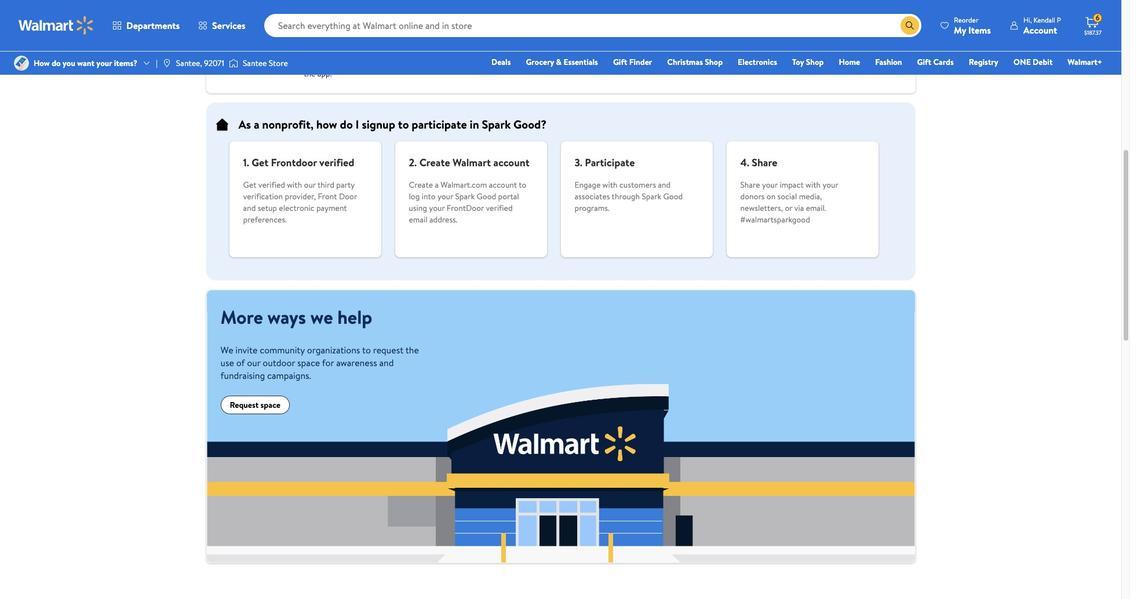 Task type: locate. For each thing, give the bounding box(es) containing it.
a
[[439, 33, 443, 45], [526, 33, 530, 45], [254, 116, 259, 132], [435, 179, 439, 191]]

the
[[304, 68, 316, 79], [406, 344, 419, 356]]

our left third
[[304, 179, 316, 191]]

registry
[[459, 16, 497, 31], [969, 56, 998, 68]]

1 horizontal spatial customers
[[457, 45, 493, 56]]

 image
[[162, 59, 171, 68]]

2. create walmart account
[[409, 155, 530, 170]]

of right use
[[236, 356, 245, 369]]

to down 2. create walmart account
[[519, 179, 526, 191]]

1. get frontdoor verified
[[243, 155, 354, 170]]

create up using
[[409, 179, 433, 191]]

through down grants
[[766, 33, 794, 45]]

registry inside the registry create a nonprofit registry with a list of products customers can purchase and ship to your location of choice.
[[459, 16, 497, 31]]

0 vertical spatial associates
[[715, 56, 751, 68]]

walmart.com
[[308, 56, 355, 68], [441, 179, 487, 191]]

account down 2. create walmart account
[[489, 179, 517, 191]]

1 vertical spatial the
[[406, 344, 419, 356]]

your left 'impact'
[[762, 179, 778, 191]]

 image
[[14, 56, 29, 71], [229, 57, 238, 69]]

shop for christmas shop
[[705, 56, 723, 68]]

get right 1.
[[252, 155, 269, 170]]

space down the campaigns.
[[261, 399, 281, 411]]

gift inside gift cards link
[[917, 56, 931, 68]]

your right into
[[438, 191, 453, 202]]

santee, 92071
[[176, 57, 224, 69]]

media,
[[799, 191, 822, 202]]

round left up
[[315, 33, 338, 45]]

 image for santee store
[[229, 57, 238, 69]]

or down so
[[357, 56, 364, 68]]

share down '4.'
[[740, 179, 760, 191]]

verified up setup at left
[[258, 179, 285, 191]]

services button
[[189, 12, 255, 39]]

get
[[252, 155, 269, 170], [243, 179, 256, 191]]

or inside "share your impact with your donors on social media, newsletters, or via email. #walmartsparkgood"
[[785, 202, 792, 214]]

1 vertical spatial registry
[[969, 56, 998, 68]]

0 horizontal spatial registry
[[459, 16, 497, 31]]

good?
[[514, 116, 547, 132]]

choice.
[[514, 56, 539, 68]]

registry down items
[[969, 56, 998, 68]]

0 horizontal spatial on
[[298, 56, 307, 68]]

1 horizontal spatial gift
[[917, 56, 931, 68]]

1 vertical spatial do
[[340, 116, 353, 132]]

1 horizontal spatial our
[[304, 179, 316, 191]]

grants
[[769, 16, 800, 31]]

1 horizontal spatial for
[[322, 356, 334, 369]]

your down nonprofit at the top of the page
[[457, 56, 472, 68]]

0 horizontal spatial gift
[[613, 56, 627, 68]]

on left the social
[[767, 191, 776, 202]]

associates down 3. participate
[[575, 191, 610, 202]]

your inside grants apply for grants through your local walmart or sam's club or receive grants when associates submit their volunteer hours.
[[796, 33, 811, 45]]

0 horizontal spatial walmart.com
[[308, 56, 355, 68]]

gift inside gift finder "link"
[[613, 56, 627, 68]]

a right the log at the top left of the page
[[435, 179, 439, 191]]

1 horizontal spatial shop
[[806, 56, 824, 68]]

deals link
[[486, 56, 516, 68]]

0 horizontal spatial  image
[[14, 56, 29, 71]]

the right the "request"
[[406, 344, 419, 356]]

or
[[720, 45, 727, 56], [769, 45, 777, 56], [357, 56, 364, 68], [785, 202, 792, 214]]

create for walmart
[[419, 155, 450, 170]]

customers inside engage with customers and associates through spark good programs.
[[619, 179, 656, 191]]

0 horizontal spatial grants
[[742, 33, 764, 45]]

can
[[305, 45, 317, 56], [495, 45, 508, 56]]

ways
[[267, 304, 306, 330]]

0 horizontal spatial do
[[52, 57, 61, 69]]

you left at
[[348, 45, 361, 56]]

in inside round up sign up for round up so customers can support you at checkout on walmart.com or in the app.
[[366, 56, 372, 68]]

0 horizontal spatial verified
[[258, 179, 285, 191]]

1 horizontal spatial the
[[406, 344, 419, 356]]

with inside "share your impact with your donors on social media, newsletters, or via email. #walmartsparkgood"
[[806, 179, 821, 191]]

customers inside round up sign up for round up so customers can support you at checkout on walmart.com or in the app.
[[266, 45, 303, 56]]

1 horizontal spatial can
[[495, 45, 508, 56]]

to inside we invite community organizations to request the use of our outdoor space for awareness and fundraising campaigns.
[[362, 344, 371, 356]]

donors
[[740, 191, 765, 202]]

0 vertical spatial the
[[304, 68, 316, 79]]

christmas
[[667, 56, 703, 68]]

for right apply
[[729, 33, 740, 45]]

round up support at the left of page
[[296, 16, 326, 31]]

0 horizontal spatial spark
[[455, 191, 475, 202]]

space
[[633, 16, 660, 31]]

0 vertical spatial do
[[52, 57, 61, 69]]

1 vertical spatial walmart.com
[[441, 179, 487, 191]]

verified up party
[[319, 155, 354, 170]]

when
[[830, 45, 849, 56]]

signup
[[362, 116, 395, 132]]

associates down apply
[[715, 56, 751, 68]]

1 vertical spatial space
[[297, 356, 320, 369]]

1 horizontal spatial do
[[340, 116, 353, 132]]

1 vertical spatial associates
[[575, 191, 610, 202]]

in
[[635, 33, 641, 45], [366, 56, 372, 68], [470, 116, 479, 132]]

0 horizontal spatial shop
[[705, 56, 723, 68]]

in left front
[[635, 33, 641, 45]]

impact
[[780, 179, 804, 191]]

2 horizontal spatial in
[[635, 33, 641, 45]]

1 vertical spatial get
[[243, 179, 256, 191]]

gift cards link
[[912, 56, 959, 68]]

1 gift from the left
[[613, 56, 627, 68]]

2 vertical spatial create
[[409, 179, 433, 191]]

#walmartsparkgood
[[740, 214, 810, 225]]

1 vertical spatial in
[[366, 56, 372, 68]]

gift for gift finder
[[613, 56, 627, 68]]

and inside we invite community organizations to request the use of our outdoor space for awareness and fundraising campaigns.
[[379, 356, 394, 369]]

2 good from the left
[[663, 191, 683, 202]]

debit
[[1033, 56, 1053, 68]]

$187.37
[[1084, 28, 1102, 37]]

grants up electronics link
[[742, 33, 764, 45]]

 image for how do you want your items?
[[14, 56, 29, 71]]

account up portal
[[493, 155, 530, 170]]

your up toy shop link
[[796, 33, 811, 45]]

account inside create a walmart.com account to log into your spark good portal using your frontdoor verified email address.
[[489, 179, 517, 191]]

do left i
[[340, 116, 353, 132]]

on right checkout
[[298, 56, 307, 68]]

log
[[409, 191, 420, 202]]

or left via at the right of page
[[785, 202, 792, 214]]

1 vertical spatial round
[[315, 33, 338, 45]]

address.
[[429, 214, 458, 225]]

to left raise on the right top of page
[[647, 45, 655, 56]]

through
[[766, 33, 794, 45], [612, 191, 640, 202]]

round
[[296, 16, 326, 31], [315, 33, 338, 45]]

request down the fundraising
[[230, 399, 259, 411]]

with down participate
[[603, 179, 618, 191]]

third
[[318, 179, 334, 191]]

0 vertical spatial on
[[298, 56, 307, 68]]

1 horizontal spatial good
[[663, 191, 683, 202]]

can left purchase
[[495, 45, 508, 56]]

good inside create a walmart.com account to log into your spark good portal using your frontdoor verified email address.
[[477, 191, 496, 202]]

0 vertical spatial you
[[348, 45, 361, 56]]

account for walmart.com
[[489, 179, 517, 191]]

|
[[156, 57, 158, 69]]

departments
[[126, 19, 180, 32]]

verified right the frontdoor
[[486, 202, 513, 214]]

walmart.com down 2. create walmart account
[[441, 179, 487, 191]]

create inside the registry create a nonprofit registry with a list of products customers can purchase and ship to your location of choice.
[[413, 33, 437, 45]]

1 vertical spatial our
[[247, 356, 261, 369]]

up right sign
[[293, 33, 301, 45]]

1 horizontal spatial registry
[[969, 56, 998, 68]]

of left choice.
[[504, 56, 512, 68]]

newsletters,
[[740, 202, 783, 214]]

for left awareness
[[322, 356, 334, 369]]

gift left the finder
[[613, 56, 627, 68]]

do right how
[[52, 57, 61, 69]]

grants
[[742, 33, 764, 45], [806, 45, 828, 56]]

0 horizontal spatial good
[[477, 191, 496, 202]]

request up funds
[[583, 33, 611, 45]]

gift left cards at the top right of the page
[[917, 56, 931, 68]]

our inside get verified with our third party verification provider, front door and setup electronic payment preferences.
[[304, 179, 316, 191]]

0 vertical spatial round
[[296, 16, 326, 31]]

the left app.
[[304, 68, 316, 79]]

your right using
[[429, 202, 445, 214]]

more
[[221, 304, 263, 330]]

1 vertical spatial account
[[489, 179, 517, 191]]

1 vertical spatial up
[[293, 33, 301, 45]]

registry up nonprofit at the top of the page
[[459, 16, 497, 31]]

can left support at the left of page
[[305, 45, 317, 56]]

1 horizontal spatial you
[[348, 45, 361, 56]]

on
[[298, 56, 307, 68], [767, 191, 776, 202]]

through right programs.
[[612, 191, 640, 202]]

0 vertical spatial create
[[413, 33, 437, 45]]

request for space
[[593, 16, 630, 31]]

or right "club" at top right
[[769, 45, 777, 56]]

1 vertical spatial share
[[740, 179, 760, 191]]

2 gift from the left
[[917, 56, 931, 68]]

1 horizontal spatial in
[[470, 116, 479, 132]]

with down frontdoor at left top
[[287, 179, 302, 191]]

0 horizontal spatial customers
[[266, 45, 303, 56]]

1 vertical spatial create
[[419, 155, 450, 170]]

cards
[[933, 56, 954, 68]]

1 vertical spatial you
[[63, 57, 75, 69]]

0 vertical spatial up
[[328, 16, 340, 31]]

into
[[422, 191, 436, 202]]

to
[[647, 45, 655, 56], [447, 56, 455, 68], [398, 116, 409, 132], [519, 179, 526, 191], [362, 344, 371, 356]]

1 horizontal spatial grants
[[806, 45, 828, 56]]

6 $187.37
[[1084, 13, 1102, 37]]

to inside the registry create a nonprofit registry with a list of products customers can purchase and ship to your location of choice.
[[447, 56, 455, 68]]

in inside request space request space in front of your local walmart to raise funds and drive awareness.
[[635, 33, 641, 45]]

of right front
[[663, 33, 671, 45]]

2 vertical spatial request
[[230, 399, 259, 411]]

share right '4.'
[[752, 155, 777, 170]]

1 can from the left
[[305, 45, 317, 56]]

2 can from the left
[[495, 45, 508, 56]]

services
[[212, 19, 246, 32]]

your
[[796, 33, 811, 45], [580, 45, 596, 56], [457, 56, 472, 68], [96, 57, 112, 69], [762, 179, 778, 191], [823, 179, 838, 191], [438, 191, 453, 202], [429, 202, 445, 214]]

1 horizontal spatial on
[[767, 191, 776, 202]]

our left outdoor
[[247, 356, 261, 369]]

in right support at the left of page
[[366, 56, 372, 68]]

local
[[813, 33, 830, 45], [598, 45, 614, 56]]

request space request space in front of your local walmart to raise funds and drive awareness.
[[580, 16, 673, 68]]

shop down apply
[[705, 56, 723, 68]]

up up support at the left of page
[[328, 16, 340, 31]]

create right 2.
[[419, 155, 450, 170]]

organizations
[[307, 344, 360, 356]]

0 vertical spatial account
[[493, 155, 530, 170]]

in right participate
[[470, 116, 479, 132]]

help
[[337, 304, 372, 330]]

2 horizontal spatial space
[[613, 33, 633, 45]]

submit
[[753, 56, 776, 68]]

space right outdoor
[[297, 356, 320, 369]]

0 horizontal spatial the
[[304, 68, 316, 79]]

0 horizontal spatial in
[[366, 56, 372, 68]]

0 horizontal spatial our
[[247, 356, 261, 369]]

0 vertical spatial walmart.com
[[308, 56, 355, 68]]

2 horizontal spatial spark
[[642, 191, 661, 202]]

request left space
[[593, 16, 630, 31]]

home
[[839, 56, 860, 68]]

2 horizontal spatial walmart
[[832, 33, 861, 45]]

0 vertical spatial request
[[593, 16, 630, 31]]

walmart.com down up
[[308, 56, 355, 68]]

shop right toy
[[806, 56, 824, 68]]

with
[[509, 33, 524, 45], [287, 179, 302, 191], [603, 179, 618, 191], [806, 179, 821, 191]]

with left list
[[509, 33, 524, 45]]

1 horizontal spatial local
[[813, 33, 830, 45]]

2 vertical spatial verified
[[486, 202, 513, 214]]

toy
[[792, 56, 804, 68]]

1 vertical spatial on
[[767, 191, 776, 202]]

1 horizontal spatial associates
[[715, 56, 751, 68]]

of
[[663, 33, 671, 45], [414, 45, 422, 56], [504, 56, 512, 68], [236, 356, 245, 369]]

toy shop link
[[787, 56, 829, 68]]

1 horizontal spatial verified
[[319, 155, 354, 170]]

you left 'want'
[[63, 57, 75, 69]]

our
[[304, 179, 316, 191], [247, 356, 261, 369]]

2 horizontal spatial customers
[[619, 179, 656, 191]]

local left drive
[[598, 45, 614, 56]]

 image right 92071
[[229, 57, 238, 69]]

good
[[477, 191, 496, 202], [663, 191, 683, 202]]

2 vertical spatial in
[[470, 116, 479, 132]]

the inside round up sign up for round up so customers can support you at checkout on walmart.com or in the app.
[[304, 68, 316, 79]]

0 vertical spatial registry
[[459, 16, 497, 31]]

1 vertical spatial verified
[[258, 179, 285, 191]]

1 shop from the left
[[705, 56, 723, 68]]

to left the "request"
[[362, 344, 371, 356]]

customers
[[266, 45, 303, 56], [457, 45, 493, 56], [619, 179, 656, 191]]

one debit
[[1014, 56, 1053, 68]]

deals
[[491, 56, 511, 68]]

grants right toy
[[806, 45, 828, 56]]

your down walmart site-wide "search field"
[[580, 45, 596, 56]]

to right the ship
[[447, 56, 455, 68]]

2 horizontal spatial verified
[[486, 202, 513, 214]]

1 horizontal spatial up
[[328, 16, 340, 31]]

checkout
[[263, 56, 296, 68]]

local left 'when'
[[813, 33, 830, 45]]

1 horizontal spatial  image
[[229, 57, 238, 69]]

your right 'want'
[[96, 57, 112, 69]]

1 good from the left
[[477, 191, 496, 202]]

1 vertical spatial through
[[612, 191, 640, 202]]

Search search field
[[264, 14, 922, 37]]

create up the ship
[[413, 33, 437, 45]]

0 horizontal spatial space
[[261, 399, 281, 411]]

get down 1.
[[243, 179, 256, 191]]

and inside get verified with our third party verification provider, front door and setup electronic payment preferences.
[[243, 202, 256, 214]]

fundraising
[[221, 369, 265, 382]]

0 vertical spatial through
[[766, 33, 794, 45]]

0 horizontal spatial for
[[303, 33, 314, 45]]

create
[[413, 33, 437, 45], [419, 155, 450, 170], [409, 179, 433, 191]]

get inside get verified with our third party verification provider, front door and setup electronic payment preferences.
[[243, 179, 256, 191]]

for right sign
[[303, 33, 314, 45]]

through inside engage with customers and associates through spark good programs.
[[612, 191, 640, 202]]

through inside grants apply for grants through your local walmart or sam's club or receive grants when associates submit their volunteer hours.
[[766, 33, 794, 45]]

1 horizontal spatial through
[[766, 33, 794, 45]]

verification
[[243, 191, 283, 202]]

3. participate
[[575, 155, 635, 170]]

essentials
[[564, 56, 598, 68]]

walmart.com inside create a walmart.com account to log into your spark good portal using your frontdoor verified email address.
[[441, 179, 487, 191]]

2 horizontal spatial for
[[729, 33, 740, 45]]

and inside engage with customers and associates through spark good programs.
[[658, 179, 671, 191]]

our inside we invite community organizations to request the use of our outdoor space for awareness and fundraising campaigns.
[[247, 356, 261, 369]]

1 horizontal spatial walmart
[[616, 45, 645, 56]]

your right media,
[[823, 179, 838, 191]]

gift for gift cards
[[917, 56, 931, 68]]

shop for toy shop
[[806, 56, 824, 68]]

0 horizontal spatial local
[[598, 45, 614, 56]]

0 vertical spatial space
[[613, 33, 633, 45]]

we
[[221, 344, 233, 356]]

1 horizontal spatial space
[[297, 356, 320, 369]]

with right 'impact'
[[806, 179, 821, 191]]

kendall
[[1034, 15, 1055, 25]]

0 horizontal spatial can
[[305, 45, 317, 56]]

on inside round up sign up for round up so customers can support you at checkout on walmart.com or in the app.
[[298, 56, 307, 68]]

0 horizontal spatial associates
[[575, 191, 610, 202]]

space up drive
[[613, 33, 633, 45]]

0 vertical spatial in
[[635, 33, 641, 45]]

your inside the registry create a nonprofit registry with a list of products customers can purchase and ship to your location of choice.
[[457, 56, 472, 68]]

0 horizontal spatial through
[[612, 191, 640, 202]]

space inside we invite community organizations to request the use of our outdoor space for awareness and fundraising campaigns.
[[297, 356, 320, 369]]

one debit link
[[1008, 56, 1058, 68]]

1 horizontal spatial walmart.com
[[441, 179, 487, 191]]

 image left how
[[14, 56, 29, 71]]

using
[[409, 202, 427, 214]]

0 vertical spatial our
[[304, 179, 316, 191]]

create inside create a walmart.com account to log into your spark good portal using your frontdoor verified email address.
[[409, 179, 433, 191]]

2 shop from the left
[[806, 56, 824, 68]]

setup
[[258, 202, 277, 214]]



Task type: vqa. For each thing, say whether or not it's contained in the screenshot.
all
no



Task type: describe. For each thing, give the bounding box(es) containing it.
for inside we invite community organizations to request the use of our outdoor space for awareness and fundraising campaigns.
[[322, 356, 334, 369]]

walmart inside request space request space in front of your local walmart to raise funds and drive awareness.
[[616, 45, 645, 56]]

registry for registry create a nonprofit registry with a list of products customers can purchase and ship to your location of choice.
[[459, 16, 497, 31]]

1 horizontal spatial spark
[[482, 116, 511, 132]]

2.
[[409, 155, 417, 170]]

electronics
[[738, 56, 777, 68]]

for inside grants apply for grants through your local walmart or sam's club or receive grants when associates submit their volunteer hours.
[[729, 33, 740, 45]]

reorder my items
[[954, 15, 991, 36]]

0 vertical spatial verified
[[319, 155, 354, 170]]

as a nonprofit, how do i signup to participate in spark good?
[[238, 116, 547, 132]]

front
[[318, 191, 337, 202]]

use
[[221, 356, 234, 369]]

or inside round up sign up for round up so customers can support you at checkout on walmart.com or in the app.
[[357, 56, 364, 68]]

on inside "share your impact with your donors on social media, newsletters, or via email. #walmartsparkgood"
[[767, 191, 776, 202]]

0 vertical spatial share
[[752, 155, 777, 170]]

or left sam's
[[720, 45, 727, 56]]

nonprofit,
[[262, 116, 314, 132]]

my
[[954, 23, 966, 36]]

we invite community organizations to request the use of our outdoor space for awareness and fundraising campaigns.
[[221, 344, 419, 382]]

grants apply for grants through your local walmart or sam's club or receive grants when associates submit their volunteer hours.
[[708, 16, 861, 68]]

at
[[363, 45, 370, 56]]

request space link
[[221, 396, 290, 414]]

4. share
[[740, 155, 777, 170]]

request for space
[[230, 399, 259, 411]]

fashion
[[875, 56, 902, 68]]

a inside create a walmart.com account to log into your spark good portal using your frontdoor verified email address.
[[435, 179, 439, 191]]

3.
[[575, 155, 583, 170]]

verified inside get verified with our third party verification provider, front door and setup electronic payment preferences.
[[258, 179, 285, 191]]

1 vertical spatial request
[[583, 33, 611, 45]]

a left list
[[526, 33, 530, 45]]

with inside get verified with our third party verification provider, front door and setup electronic payment preferences.
[[287, 179, 302, 191]]

to inside create a walmart.com account to log into your spark good portal using your frontdoor verified email address.
[[519, 179, 526, 191]]

frontdoor
[[271, 155, 317, 170]]

portal
[[498, 191, 519, 202]]

campaigns.
[[267, 369, 311, 382]]

christmas shop link
[[662, 56, 728, 68]]

registry link
[[964, 56, 1004, 68]]

associates inside engage with customers and associates through spark good programs.
[[575, 191, 610, 202]]

for inside round up sign up for round up so customers can support you at checkout on walmart.com or in the app.
[[303, 33, 314, 45]]

how
[[316, 116, 337, 132]]

receive
[[779, 45, 804, 56]]

request
[[373, 344, 404, 356]]

door
[[339, 191, 357, 202]]

p
[[1057, 15, 1061, 25]]

programs.
[[575, 202, 610, 214]]

request space
[[230, 399, 281, 411]]

preferences.
[[243, 214, 287, 225]]

can inside the registry create a nonprofit registry with a list of products customers can purchase and ship to your location of choice.
[[495, 45, 508, 56]]

awareness.
[[636, 56, 673, 68]]

4.
[[740, 155, 749, 170]]

how
[[34, 57, 50, 69]]

sign
[[276, 33, 291, 45]]

to inside request space request space in front of your local walmart to raise funds and drive awareness.
[[647, 45, 655, 56]]

with inside the registry create a nonprofit registry with a list of products customers can purchase and ship to your location of choice.
[[509, 33, 524, 45]]

local inside request space request space in front of your local walmart to raise funds and drive awareness.
[[598, 45, 614, 56]]

space inside request space request space in front of your local walmart to raise funds and drive awareness.
[[613, 33, 633, 45]]

of inside request space request space in front of your local walmart to raise funds and drive awareness.
[[663, 33, 671, 45]]

apply
[[708, 33, 728, 45]]

awareness
[[336, 356, 377, 369]]

1.
[[243, 155, 249, 170]]

gift finder
[[613, 56, 652, 68]]

of left products
[[414, 45, 422, 56]]

a right the as
[[254, 116, 259, 132]]

we
[[310, 304, 333, 330]]

party
[[336, 179, 355, 191]]

can inside round up sign up for round up so customers can support you at checkout on walmart.com or in the app.
[[305, 45, 317, 56]]

and inside the registry create a nonprofit registry with a list of products customers can purchase and ship to your location of choice.
[[417, 56, 429, 68]]

up
[[340, 33, 350, 45]]

walmart inside grants apply for grants through your local walmart or sam's club or receive grants when associates submit their volunteer hours.
[[832, 33, 861, 45]]

of inside we invite community organizations to request the use of our outdoor space for awareness and fundraising campaigns.
[[236, 356, 245, 369]]

via
[[794, 202, 804, 214]]

gift finder link
[[608, 56, 657, 68]]

Walmart Site-Wide search field
[[264, 14, 922, 37]]

email
[[409, 214, 428, 225]]

create a walmart.com account to log into your spark good portal using your frontdoor verified email address.
[[409, 179, 526, 225]]

a left nonprofit at the top of the page
[[439, 33, 443, 45]]

0 vertical spatial get
[[252, 155, 269, 170]]

sam's
[[729, 45, 749, 56]]

the inside we invite community organizations to request the use of our outdoor space for awareness and fundraising campaigns.
[[406, 344, 419, 356]]

funds
[[580, 56, 600, 68]]

registry
[[480, 33, 507, 45]]

santee,
[[176, 57, 202, 69]]

ship
[[431, 56, 445, 68]]

location
[[474, 56, 503, 68]]

walmart.com inside round up sign up for round up so customers can support you at checkout on walmart.com or in the app.
[[308, 56, 355, 68]]

spark inside create a walmart.com account to log into your spark good portal using your frontdoor verified email address.
[[455, 191, 475, 202]]

their
[[778, 56, 795, 68]]

0 horizontal spatial you
[[63, 57, 75, 69]]

hi, kendall p account
[[1024, 15, 1061, 36]]

walmart+
[[1068, 56, 1102, 68]]

round up sign up for round up so customers can support you at checkout on walmart.com or in the app.
[[263, 16, 372, 79]]

support
[[319, 45, 346, 56]]

raise
[[657, 45, 673, 56]]

items
[[969, 23, 991, 36]]

hours.
[[832, 56, 853, 68]]

share your impact with your donors on social media, newsletters, or via email. #walmartsparkgood
[[740, 179, 838, 225]]

account
[[1024, 23, 1057, 36]]

0 horizontal spatial walmart
[[453, 155, 491, 170]]

departments button
[[103, 12, 189, 39]]

6
[[1096, 13, 1100, 23]]

account for walmart
[[493, 155, 530, 170]]

home link
[[834, 56, 865, 68]]

verified inside create a walmart.com account to log into your spark good portal using your frontdoor verified email address.
[[486, 202, 513, 214]]

local inside grants apply for grants through your local walmart or sam's club or receive grants when associates submit their volunteer hours.
[[813, 33, 830, 45]]

to right signup
[[398, 116, 409, 132]]

grocery & essentials link
[[521, 56, 603, 68]]

with inside engage with customers and associates through spark good programs.
[[603, 179, 618, 191]]

provider,
[[285, 191, 316, 202]]

one
[[1014, 56, 1031, 68]]

store
[[269, 57, 288, 69]]

your inside request space request space in front of your local walmart to raise funds and drive awareness.
[[580, 45, 596, 56]]

0 horizontal spatial up
[[293, 33, 301, 45]]

2 vertical spatial space
[[261, 399, 281, 411]]

create for a
[[413, 33, 437, 45]]

walmart+ link
[[1063, 56, 1108, 68]]

good inside engage with customers and associates through spark good programs.
[[663, 191, 683, 202]]

registry for registry
[[969, 56, 998, 68]]

email.
[[806, 202, 826, 214]]

share inside "share your impact with your donors on social media, newsletters, or via email. #walmartsparkgood"
[[740, 179, 760, 191]]

hi,
[[1024, 15, 1032, 25]]

grocery
[[526, 56, 554, 68]]

nonprofit
[[445, 33, 478, 45]]

participate
[[585, 155, 635, 170]]

associates inside grants apply for grants through your local walmart or sam's club or receive grants when associates submit their volunteer hours.
[[715, 56, 751, 68]]

search icon image
[[905, 21, 915, 30]]

you inside round up sign up for round up so customers can support you at checkout on walmart.com or in the app.
[[348, 45, 361, 56]]

finder
[[629, 56, 652, 68]]

customers inside the registry create a nonprofit registry with a list of products customers can purchase and ship to your location of choice.
[[457, 45, 493, 56]]

electronic
[[279, 202, 314, 214]]

spark inside engage with customers and associates through spark good programs.
[[642, 191, 661, 202]]

walmart image
[[19, 16, 94, 35]]

as
[[238, 116, 251, 132]]

and inside request space request space in front of your local walmart to raise funds and drive awareness.
[[602, 56, 614, 68]]

fashion link
[[870, 56, 907, 68]]

more ways we help
[[221, 304, 372, 330]]

list
[[532, 33, 542, 45]]



